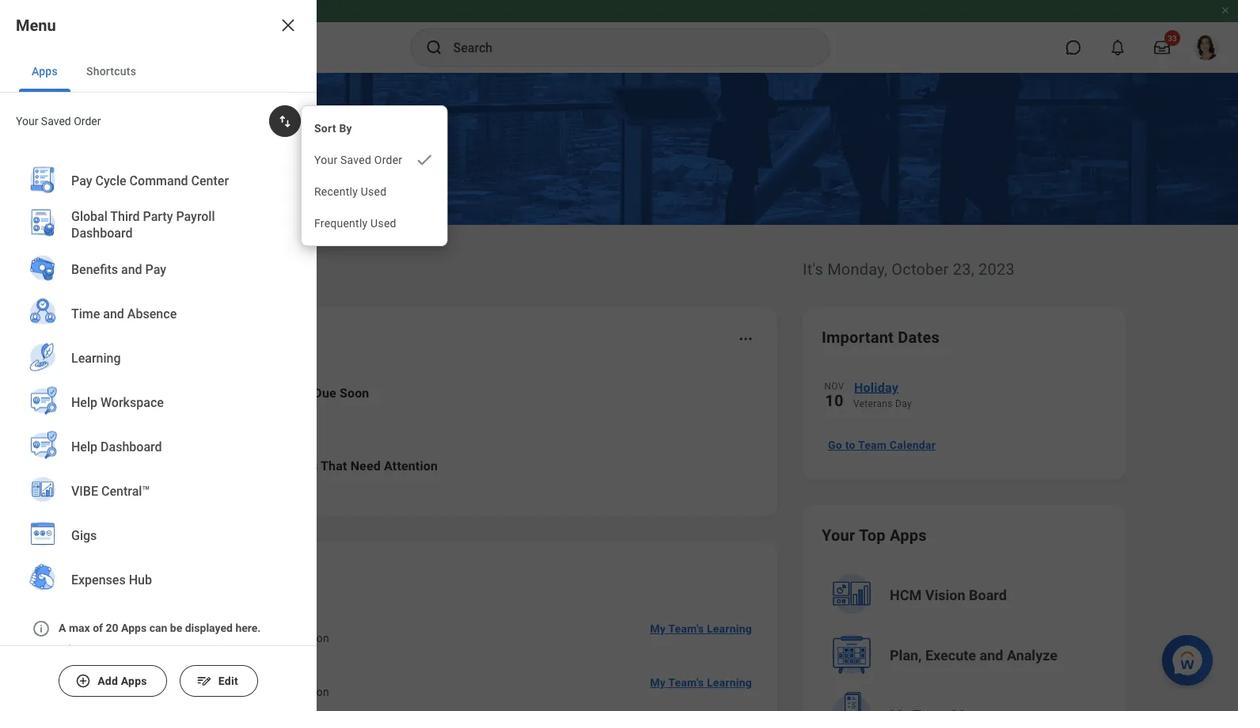 Task type: describe. For each thing, give the bounding box(es) containing it.
learning inside list
[[71, 351, 121, 366]]

highlights
[[176, 562, 251, 581]]

your inside hello there main content
[[822, 526, 856, 545]]

used for frequently used
[[371, 217, 397, 230]]

expenses hub link
[[19, 558, 298, 604]]

add
[[98, 675, 118, 688]]

gigs
[[71, 528, 97, 543]]

a
[[59, 622, 66, 635]]

holiday
[[855, 380, 899, 395]]

benefits and pay link
[[19, 248, 298, 294]]

edit your apps to customize menu.
[[59, 643, 230, 657]]

workspace
[[101, 395, 164, 410]]

time
[[71, 306, 100, 321]]

benefits
[[71, 262, 118, 277]]

edit button
[[180, 665, 258, 697]]

expenses inside button
[[262, 458, 318, 473]]

global
[[71, 209, 108, 224]]

pay cycle command center
[[71, 173, 229, 188]]

important dates
[[822, 328, 940, 347]]

awaiting your action list
[[132, 371, 759, 497]]

apps down menu
[[32, 65, 58, 78]]

apps inside hello there main content
[[890, 526, 927, 545]]

hub
[[129, 573, 152, 588]]

max
[[69, 622, 90, 635]]

your inside global navigation dialog
[[16, 114, 38, 128]]

shortcuts button
[[74, 51, 149, 92]]

1 vertical spatial dashboard
[[101, 439, 162, 455]]

learning inside button
[[260, 385, 311, 400]]

saved inside your saved order menu item
[[341, 153, 372, 166]]

liu
[[216, 614, 234, 629]]

search image
[[425, 38, 444, 57]]

menu
[[16, 16, 56, 34]]

there
[[179, 251, 246, 281]]

my for jacqueline desjardins
[[651, 676, 666, 689]]

beth liu button
[[179, 612, 240, 631]]

go to team calendar button
[[822, 429, 943, 461]]

dashboard inside global third party payroll dashboard
[[71, 226, 133, 241]]

pay cycle command center link
[[19, 159, 298, 205]]

recently used
[[315, 185, 387, 198]]

team highlights list
[[132, 602, 759, 711]]

veterans
[[854, 398, 893, 410]]

can
[[149, 622, 167, 635]]

here.
[[236, 622, 261, 635]]

learning inside beth liu required learning due soon
[[233, 632, 278, 645]]

jacqueline desjardins required learning due soon
[[185, 667, 330, 699]]

help workspace link
[[19, 381, 298, 427]]

be
[[170, 622, 182, 635]]

apps down the '20'
[[104, 643, 130, 657]]

23,
[[954, 260, 975, 278]]

analyze
[[1008, 648, 1058, 664]]

team's for desjardins
[[669, 676, 704, 689]]

20
[[106, 622, 119, 635]]

customize
[[145, 643, 196, 657]]

have
[[230, 458, 259, 473]]

soon for desjardins
[[303, 686, 330, 699]]

help dashboard
[[71, 439, 162, 455]]

2023
[[979, 260, 1015, 278]]

of
[[93, 622, 103, 635]]

hello there main content
[[0, 73, 1239, 711]]

inbox large image
[[1155, 40, 1171, 55]]

info image
[[32, 620, 51, 639]]

holiday veterans day
[[854, 380, 913, 410]]

expenses hub
[[71, 573, 152, 588]]

expenses inside list
[[71, 573, 126, 588]]

hello there
[[112, 251, 246, 281]]

close environment banner image
[[1222, 6, 1231, 15]]

add apps button
[[59, 665, 167, 697]]

tab list containing apps
[[0, 51, 317, 93]]

required learning due soon button
[[132, 371, 759, 434]]

apps right the '20'
[[121, 622, 147, 635]]

party
[[143, 209, 173, 224]]

center
[[191, 173, 229, 188]]

learning link
[[19, 336, 298, 382]]

profile logan mcneil element
[[1185, 30, 1229, 65]]

and inside "button"
[[980, 648, 1004, 664]]

vibe central™
[[71, 484, 150, 499]]

that
[[321, 458, 347, 473]]

monday,
[[828, 260, 888, 278]]

frequently
[[315, 217, 368, 230]]

my team's learning for desjardins
[[651, 676, 753, 689]]

x image
[[279, 16, 298, 35]]

a max of 20 apps can be displayed here.
[[59, 622, 261, 635]]

board
[[970, 587, 1008, 604]]

apps button
[[19, 51, 70, 92]]

frequently used
[[315, 217, 397, 230]]

day
[[896, 398, 913, 410]]

my for beth liu
[[651, 622, 666, 636]]

gigs link
[[19, 514, 298, 560]]

1 vertical spatial pay
[[145, 262, 166, 277]]

team's for liu
[[669, 622, 704, 636]]

it's monday, october 23, 2023
[[803, 260, 1015, 278]]

go to team calendar
[[829, 439, 936, 452]]

hcm vision board
[[890, 587, 1008, 604]]

need
[[351, 458, 381, 473]]

saved inside global navigation dialog
[[41, 114, 71, 128]]

vision
[[926, 587, 966, 604]]

list containing pay cycle command center
[[0, 0, 317, 615]]

menu.
[[199, 643, 230, 657]]

menu containing your saved order
[[302, 112, 447, 239]]



Task type: locate. For each thing, give the bounding box(es) containing it.
your saved order up the recently used
[[315, 153, 403, 166]]

apps
[[32, 65, 58, 78], [890, 526, 927, 545], [121, 622, 147, 635], [104, 643, 130, 657], [121, 675, 147, 688]]

my
[[651, 622, 666, 636], [651, 676, 666, 689]]

and right time
[[103, 306, 124, 321]]

nov
[[825, 381, 845, 392]]

sort image
[[277, 113, 293, 129]]

due up desjardins
[[281, 632, 300, 645]]

order inside your saved order menu item
[[375, 153, 403, 166]]

1 vertical spatial my
[[651, 676, 666, 689]]

0 vertical spatial used
[[361, 185, 387, 198]]

nov 10
[[825, 381, 845, 410]]

required for beth liu
[[185, 632, 230, 645]]

it's
[[803, 260, 824, 278]]

command
[[130, 173, 188, 188]]

important
[[822, 328, 894, 347]]

used down your saved order menu item
[[361, 185, 387, 198]]

your inside your saved order menu item
[[315, 153, 338, 166]]

1 my team's learning from the top
[[651, 622, 753, 636]]

1 vertical spatial edit
[[218, 675, 238, 688]]

1 horizontal spatial team
[[859, 439, 887, 452]]

1 my team's learning button from the top
[[644, 613, 759, 645]]

holiday button
[[854, 377, 1107, 398]]

required inside jacqueline desjardins required learning due soon
[[185, 686, 230, 699]]

due
[[314, 385, 337, 400], [281, 632, 300, 645], [281, 686, 300, 699]]

your
[[80, 643, 102, 657]]

required right book open icon
[[204, 385, 256, 400]]

soon inside jacqueline desjardins required learning due soon
[[303, 686, 330, 699]]

list
[[0, 0, 317, 615]]

to right go
[[846, 439, 856, 452]]

help left workspace
[[71, 395, 97, 410]]

vibe central™ link
[[19, 469, 298, 515]]

2 horizontal spatial your
[[822, 526, 856, 545]]

1 vertical spatial your saved order
[[315, 153, 403, 166]]

saved
[[41, 114, 71, 128], [341, 153, 372, 166]]

team
[[859, 439, 887, 452], [132, 562, 172, 581]]

your saved order
[[16, 114, 101, 128], [315, 153, 403, 166]]

1 vertical spatial help
[[71, 439, 97, 455]]

and right the "benefits"
[[121, 262, 142, 277]]

hcm
[[890, 587, 922, 604]]

and for time
[[103, 306, 124, 321]]

1 vertical spatial required
[[185, 632, 230, 645]]

0 vertical spatial required
[[204, 385, 256, 400]]

0 vertical spatial your
[[16, 114, 38, 128]]

required inside beth liu required learning due soon
[[185, 632, 230, 645]]

0 vertical spatial order
[[74, 114, 101, 128]]

my team's learning button for desjardins
[[644, 667, 759, 699]]

order down shortcuts button
[[74, 114, 101, 128]]

pay left cycle at the left top of page
[[71, 173, 92, 188]]

used right frequently
[[371, 217, 397, 230]]

beth liu required learning due soon
[[185, 614, 330, 645]]

1 horizontal spatial your saved order
[[315, 153, 403, 166]]

team inside go to team calendar button
[[859, 439, 887, 452]]

expenses
[[262, 458, 318, 473], [71, 573, 126, 588]]

0 vertical spatial dashboard
[[71, 226, 133, 241]]

0 horizontal spatial your
[[16, 114, 38, 128]]

recently
[[315, 185, 358, 198]]

0 vertical spatial to
[[846, 439, 856, 452]]

you
[[204, 458, 226, 473]]

0 vertical spatial help
[[71, 395, 97, 410]]

2 my team's learning from the top
[[651, 676, 753, 689]]

your up 'recently'
[[315, 153, 338, 166]]

1 horizontal spatial expenses
[[262, 458, 318, 473]]

2 vertical spatial your
[[822, 526, 856, 545]]

your saved order menu item
[[302, 144, 447, 176]]

required
[[204, 385, 256, 400], [185, 632, 230, 645], [185, 686, 230, 699]]

0 vertical spatial soon
[[340, 385, 370, 400]]

1 vertical spatial your
[[315, 153, 338, 166]]

required down beth liu button
[[185, 632, 230, 645]]

add apps
[[98, 675, 147, 688]]

my team's learning button for liu
[[644, 613, 759, 645]]

pay
[[71, 173, 92, 188], [145, 262, 166, 277]]

banner
[[0, 0, 1239, 73]]

your saved order down apps button
[[16, 114, 101, 128]]

you have expenses that need attention
[[204, 458, 438, 473]]

to inside global navigation dialog
[[132, 643, 142, 657]]

1 horizontal spatial pay
[[145, 262, 166, 277]]

0 horizontal spatial expenses
[[71, 573, 126, 588]]

0 horizontal spatial team
[[132, 562, 172, 581]]

due down desjardins
[[281, 686, 300, 699]]

your down apps button
[[16, 114, 38, 128]]

attention
[[384, 458, 438, 473]]

you have expenses that need attention button
[[132, 434, 759, 497]]

global third party payroll dashboard
[[71, 209, 215, 241]]

jacqueline desjardins button
[[179, 665, 321, 684]]

2 vertical spatial and
[[980, 648, 1004, 664]]

to down a max of 20 apps can be displayed here.
[[132, 643, 142, 657]]

1 horizontal spatial saved
[[341, 153, 372, 166]]

to
[[846, 439, 856, 452], [132, 643, 142, 657]]

soon up desjardins
[[303, 632, 330, 645]]

soon up need
[[340, 385, 370, 400]]

hello
[[112, 251, 173, 281]]

1 vertical spatial to
[[132, 643, 142, 657]]

soon
[[340, 385, 370, 400], [303, 632, 330, 645], [303, 686, 330, 699]]

1 horizontal spatial order
[[375, 153, 403, 166]]

payroll
[[176, 209, 215, 224]]

soon inside beth liu required learning due soon
[[303, 632, 330, 645]]

team right go
[[859, 439, 887, 452]]

time and absence link
[[19, 292, 298, 338]]

1 vertical spatial soon
[[303, 632, 330, 645]]

0 vertical spatial edit
[[59, 643, 77, 657]]

displayed
[[185, 622, 233, 635]]

0 horizontal spatial order
[[74, 114, 101, 128]]

shortcuts
[[86, 65, 136, 78]]

calendar
[[890, 439, 936, 452]]

edit down a
[[59, 643, 77, 657]]

0 vertical spatial saved
[[41, 114, 71, 128]]

your saved order inside your saved order menu item
[[315, 153, 403, 166]]

edit inside 'button'
[[218, 675, 238, 688]]

plan,
[[890, 648, 923, 664]]

execute
[[926, 648, 977, 664]]

help up vibe
[[71, 439, 97, 455]]

1 vertical spatial my team's learning
[[651, 676, 753, 689]]

0 horizontal spatial saved
[[41, 114, 71, 128]]

used for recently used
[[361, 185, 387, 198]]

required for jacqueline desjardins
[[185, 686, 230, 699]]

expenses left hub
[[71, 573, 126, 588]]

0 horizontal spatial to
[[132, 643, 142, 657]]

saved up the recently used
[[341, 153, 372, 166]]

1 vertical spatial team
[[132, 562, 172, 581]]

help dashboard link
[[19, 425, 298, 471]]

due up you have expenses that need attention
[[314, 385, 337, 400]]

team down gigs link
[[132, 562, 172, 581]]

notifications large image
[[1111, 40, 1127, 55]]

beth
[[185, 614, 212, 629]]

required down jacqueline
[[185, 686, 230, 699]]

my team's learning
[[651, 622, 753, 636], [651, 676, 753, 689]]

10
[[826, 391, 844, 410]]

learning inside jacqueline desjardins required learning due soon
[[233, 686, 278, 699]]

third
[[110, 209, 140, 224]]

dashboard down global
[[71, 226, 133, 241]]

plan, execute and analyze
[[890, 648, 1058, 664]]

2 my team's learning button from the top
[[644, 667, 759, 699]]

and
[[121, 262, 142, 277], [103, 306, 124, 321], [980, 648, 1004, 664]]

0 vertical spatial my team's learning button
[[644, 613, 759, 645]]

my team's learning for liu
[[651, 622, 753, 636]]

2 vertical spatial due
[[281, 686, 300, 699]]

1 team's from the top
[[669, 622, 704, 636]]

due inside required learning due soon button
[[314, 385, 337, 400]]

order inside global navigation dialog
[[74, 114, 101, 128]]

team's
[[669, 622, 704, 636], [669, 676, 704, 689]]

due inside beth liu required learning due soon
[[281, 632, 300, 645]]

dates
[[899, 328, 940, 347]]

soon down desjardins
[[303, 686, 330, 699]]

2 team's from the top
[[669, 676, 704, 689]]

help for help workspace
[[71, 395, 97, 410]]

1 horizontal spatial your
[[315, 153, 338, 166]]

0 vertical spatial and
[[121, 262, 142, 277]]

1 horizontal spatial to
[[846, 439, 856, 452]]

pay up absence
[[145, 262, 166, 277]]

0 vertical spatial team
[[859, 439, 887, 452]]

saved down apps button
[[41, 114, 71, 128]]

your saved order inside global navigation dialog
[[16, 114, 101, 128]]

help inside help workspace link
[[71, 395, 97, 410]]

desjardins
[[253, 667, 315, 682]]

dashboard
[[71, 226, 133, 241], [101, 439, 162, 455]]

due for beth liu
[[281, 632, 300, 645]]

text edit image
[[196, 673, 212, 689]]

soon inside required learning due soon button
[[340, 385, 370, 400]]

plus circle image
[[75, 673, 91, 689]]

0 vertical spatial due
[[314, 385, 337, 400]]

1 vertical spatial saved
[[341, 153, 372, 166]]

time and absence
[[71, 306, 177, 321]]

dashboard down workspace
[[101, 439, 162, 455]]

help for help dashboard
[[71, 439, 97, 455]]

used
[[361, 185, 387, 198], [371, 217, 397, 230]]

benefits and pay
[[71, 262, 166, 277]]

global navigation dialog
[[0, 0, 317, 711]]

due for jacqueline desjardins
[[281, 686, 300, 699]]

edit for edit your apps to customize menu.
[[59, 643, 77, 657]]

1 vertical spatial used
[[371, 217, 397, 230]]

1 help from the top
[[71, 395, 97, 410]]

1 vertical spatial expenses
[[71, 573, 126, 588]]

central™
[[101, 484, 150, 499]]

your top apps
[[822, 526, 927, 545]]

top
[[860, 526, 886, 545]]

0 horizontal spatial pay
[[71, 173, 92, 188]]

1 horizontal spatial edit
[[218, 675, 238, 688]]

required inside required learning due soon button
[[204, 385, 256, 400]]

soon for liu
[[303, 632, 330, 645]]

2 vertical spatial soon
[[303, 686, 330, 699]]

plan, execute and analyze button
[[824, 627, 1109, 684]]

1 vertical spatial team's
[[669, 676, 704, 689]]

your left 'top'
[[822, 526, 856, 545]]

vibe
[[71, 484, 98, 499]]

order left check image
[[375, 153, 403, 166]]

0 vertical spatial team's
[[669, 622, 704, 636]]

0 vertical spatial pay
[[71, 173, 92, 188]]

order
[[74, 114, 101, 128], [375, 153, 403, 166]]

jacqueline
[[185, 667, 250, 682]]

and left "analyze"
[[980, 648, 1004, 664]]

expenses left that
[[262, 458, 318, 473]]

1 vertical spatial order
[[375, 153, 403, 166]]

help inside help dashboard link
[[71, 439, 97, 455]]

1 vertical spatial and
[[103, 306, 124, 321]]

0 vertical spatial your saved order
[[16, 114, 101, 128]]

due inside jacqueline desjardins required learning due soon
[[281, 686, 300, 699]]

edit for edit
[[218, 675, 238, 688]]

0 horizontal spatial edit
[[59, 643, 77, 657]]

2 vertical spatial required
[[185, 686, 230, 699]]

your
[[16, 114, 38, 128], [315, 153, 338, 166], [822, 526, 856, 545]]

0 horizontal spatial your saved order
[[16, 114, 101, 128]]

edit right text edit icon
[[218, 675, 238, 688]]

check image
[[415, 151, 434, 170]]

book open image
[[154, 391, 178, 414]]

0 vertical spatial my
[[651, 622, 666, 636]]

my team's learning button
[[644, 613, 759, 645], [644, 667, 759, 699]]

1 vertical spatial due
[[281, 632, 300, 645]]

0 vertical spatial expenses
[[262, 458, 318, 473]]

and for benefits
[[121, 262, 142, 277]]

team highlights
[[132, 562, 251, 581]]

apps right add
[[121, 675, 147, 688]]

2 help from the top
[[71, 439, 97, 455]]

october
[[892, 260, 949, 278]]

menu
[[302, 112, 447, 239]]

0 vertical spatial my team's learning
[[651, 622, 753, 636]]

cycle
[[95, 173, 126, 188]]

1 my from the top
[[651, 622, 666, 636]]

1 vertical spatial my team's learning button
[[644, 667, 759, 699]]

2 my from the top
[[651, 676, 666, 689]]

apps right 'top'
[[890, 526, 927, 545]]

go
[[829, 439, 843, 452]]

help workspace
[[71, 395, 164, 410]]

to inside button
[[846, 439, 856, 452]]

tab list
[[0, 51, 317, 93]]

hcm vision board button
[[824, 567, 1109, 624]]



Task type: vqa. For each thing, say whether or not it's contained in the screenshot.
Frequently Used
yes



